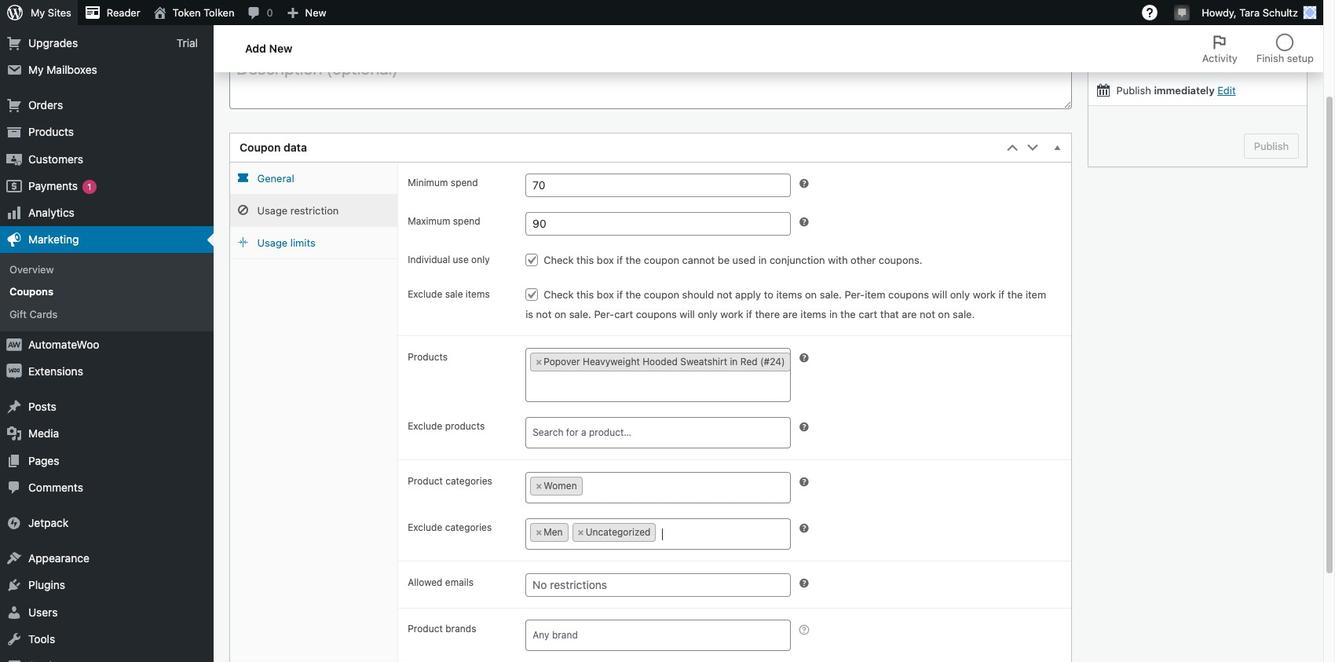 Task type: locate. For each thing, give the bounding box(es) containing it.
1 exclude from the top
[[408, 289, 443, 300]]

products that the coupon will be applied to, or that need to be in the cart in order for the "fixed cart discount" to be applied. image
[[798, 352, 811, 365]]

0 horizontal spatial item
[[865, 289, 886, 301]]

are right there
[[783, 308, 798, 321]]

0 link
[[241, 0, 279, 25]]

uncategorized
[[586, 527, 651, 538]]

not left apply
[[717, 289, 733, 301]]

2 product from the top
[[408, 623, 443, 635]]

coupons
[[9, 286, 54, 298]]

0 horizontal spatial in
[[730, 356, 738, 368]]

product
[[408, 476, 443, 487], [408, 623, 443, 635]]

tara
[[1240, 6, 1260, 19]]

1 vertical spatial per-
[[594, 308, 615, 321]]

cart left that
[[859, 308, 878, 321]]

2 vertical spatial only
[[698, 308, 718, 321]]

× left popover
[[536, 356, 542, 368]]

product brands
[[408, 623, 477, 635]]

1
[[87, 181, 92, 191]]

if
[[617, 254, 623, 267], [617, 289, 623, 301], [999, 289, 1005, 301], [747, 308, 753, 321]]

cart up heavyweight
[[615, 308, 633, 321]]

Description (optional) text field
[[229, 54, 1073, 109]]

coupons.
[[879, 254, 923, 267]]

this right individual use only checkbox
[[577, 254, 594, 267]]

users link
[[0, 599, 214, 626]]

on right that
[[938, 308, 950, 321]]

tab list
[[1193, 25, 1324, 72]]

spend
[[451, 177, 478, 189], [453, 215, 481, 227]]

1 vertical spatial in
[[830, 308, 838, 321]]

box inside check this box if the coupon should not apply to items on sale. per-item coupons will only work if the item is not on sale. per-cart coupons will only work if there are items in the cart that are not on sale.
[[597, 289, 614, 301]]

product left brands on the left of the page
[[408, 623, 443, 635]]

plugins
[[28, 579, 65, 592]]

not right that
[[920, 308, 936, 321]]

0 horizontal spatial edit button
[[1196, 57, 1214, 70]]

0 vertical spatial box
[[597, 254, 614, 267]]

check
[[544, 254, 574, 267], [544, 289, 574, 301]]

1 vertical spatial edit button
[[1218, 84, 1236, 97]]

products
[[445, 421, 485, 432]]

1 box from the top
[[597, 254, 614, 267]]

are
[[783, 308, 798, 321], [902, 308, 917, 321]]

coupons up that
[[889, 289, 930, 301]]

comments link
[[0, 474, 214, 501]]

2 vertical spatial exclude
[[408, 522, 443, 534]]

0 horizontal spatial per-
[[594, 308, 615, 321]]

0 vertical spatial usage
[[257, 204, 288, 217]]

posts
[[28, 400, 56, 413]]

None text field
[[531, 376, 648, 398], [660, 523, 778, 545], [531, 376, 648, 398], [660, 523, 778, 545]]

usage limits
[[257, 237, 316, 249]]

1 cart from the left
[[615, 308, 633, 321]]

will
[[932, 289, 948, 301], [680, 308, 695, 321]]

1 horizontal spatial coupons
[[889, 289, 930, 301]]

1 check from the top
[[544, 254, 574, 267]]

0 vertical spatial edit
[[1196, 57, 1214, 70]]

in right 'used'
[[759, 254, 767, 267]]

2 exclude from the top
[[408, 421, 443, 432]]

1 vertical spatial will
[[680, 308, 695, 321]]

products up the customers
[[28, 125, 74, 139]]

product for product brands
[[408, 623, 443, 635]]

1 horizontal spatial item
[[1026, 289, 1047, 301]]

products
[[28, 125, 74, 139], [408, 351, 448, 363]]

add new
[[245, 41, 293, 55]]

my inside toolbar navigation
[[31, 6, 45, 19]]

2 horizontal spatial not
[[920, 308, 936, 321]]

not right is
[[536, 308, 552, 321]]

check right individual use only checkbox
[[544, 254, 574, 267]]

in down the with
[[830, 308, 838, 321]]

exclude left the sale
[[408, 289, 443, 300]]

hooded
[[643, 356, 678, 368]]

gift cards
[[9, 308, 58, 320]]

exclude
[[408, 289, 443, 300], [408, 421, 443, 432], [408, 522, 443, 534]]

edit up immediately
[[1196, 57, 1214, 70]]

marketing
[[28, 233, 79, 246]]

activity
[[1203, 52, 1238, 64]]

0 vertical spatial categories
[[446, 476, 492, 487]]

1 horizontal spatial are
[[902, 308, 917, 321]]

0 vertical spatial work
[[973, 289, 996, 301]]

publish immediately edit
[[1114, 84, 1236, 97]]

Maximum spend text field
[[526, 212, 791, 236]]

1 horizontal spatial only
[[698, 308, 718, 321]]

0 vertical spatial only
[[472, 254, 490, 266]]

not
[[717, 289, 733, 301], [536, 308, 552, 321], [920, 308, 936, 321]]

× left women
[[536, 480, 542, 492]]

publish
[[1117, 84, 1152, 97]]

tools
[[28, 632, 55, 646]]

1 vertical spatial only
[[951, 289, 970, 301]]

new right 0
[[305, 6, 326, 19]]

check this box if the coupon should not apply to items on sale. per-item coupons will only work if the item is not on sale. per-cart coupons will only work if there are items in the cart that are not on sale.
[[526, 289, 1047, 321]]

spend right maximum
[[453, 215, 481, 227]]

spend right minimum
[[451, 177, 478, 189]]

overview
[[9, 263, 54, 276]]

item
[[865, 289, 886, 301], [1026, 289, 1047, 301]]

1 this from the top
[[577, 254, 594, 267]]

1 horizontal spatial edit button
[[1218, 84, 1236, 97]]

usage left limits
[[257, 237, 288, 249]]

0 vertical spatial new
[[305, 6, 326, 19]]

spend for maximum spend
[[453, 215, 481, 227]]

1 vertical spatial coupon
[[644, 289, 680, 301]]

orders
[[28, 98, 63, 112]]

exclude for exclude products
[[408, 421, 443, 432]]

in left red
[[730, 356, 738, 368]]

token tolken
[[173, 6, 235, 19]]

0 vertical spatial products
[[28, 125, 74, 139]]

sale. down the with
[[820, 289, 842, 301]]

0 vertical spatial exclude
[[408, 289, 443, 300]]

product up exclude categories
[[408, 476, 443, 487]]

edit down activity
[[1218, 84, 1236, 97]]

1 vertical spatial spend
[[453, 215, 481, 227]]

2 horizontal spatial only
[[951, 289, 970, 301]]

on down conjunction
[[805, 289, 817, 301]]

1 vertical spatial exclude
[[408, 421, 443, 432]]

there
[[755, 308, 780, 321]]

2 this from the top
[[577, 289, 594, 301]]

in
[[759, 254, 767, 267], [830, 308, 838, 321], [730, 356, 738, 368]]

usage down general
[[257, 204, 288, 217]]

1 vertical spatial box
[[597, 289, 614, 301]]

my
[[31, 6, 45, 19], [28, 9, 44, 22], [28, 63, 44, 76]]

payments 1
[[28, 179, 92, 192]]

per- up heavyweight
[[594, 308, 615, 321]]

reader
[[107, 6, 140, 19]]

1 vertical spatial check
[[544, 289, 574, 301]]

this right the exclude sale items "checkbox"
[[577, 289, 594, 301]]

1 horizontal spatial per-
[[845, 289, 865, 301]]

usage restriction
[[257, 204, 339, 217]]

edit button down activity
[[1218, 84, 1236, 97]]

0 vertical spatial this
[[577, 254, 594, 267]]

my for my home 5
[[28, 9, 44, 22]]

5
[[86, 11, 91, 22]]

1 product from the top
[[408, 476, 443, 487]]

1 coupon from the top
[[644, 254, 680, 267]]

box
[[597, 254, 614, 267], [597, 289, 614, 301]]

products down the exclude sale items
[[408, 351, 448, 363]]

coupons up hooded
[[636, 308, 677, 321]]

sale. right that
[[953, 308, 975, 321]]

× for × popover heavyweight hooded sweatshirt in red (#24)
[[536, 356, 542, 368]]

0 vertical spatial will
[[932, 289, 948, 301]]

categories down product categories × women
[[445, 522, 492, 534]]

product for product categories × women
[[408, 476, 443, 487]]

0 horizontal spatial coupons
[[636, 308, 677, 321]]

new right the add
[[269, 41, 293, 55]]

1 vertical spatial this
[[577, 289, 594, 301]]

my sites link
[[0, 0, 78, 25]]

usage for usage limits
[[257, 237, 288, 249]]

× left men at the left bottom of page
[[536, 527, 542, 538]]

data
[[284, 141, 307, 154]]

be
[[718, 254, 730, 267]]

0 horizontal spatial only
[[472, 254, 490, 266]]

1 vertical spatial edit
[[1218, 84, 1236, 97]]

new link
[[279, 0, 333, 25]]

1 vertical spatial work
[[721, 308, 744, 321]]

1 horizontal spatial products
[[408, 351, 448, 363]]

other
[[851, 254, 876, 267]]

this inside check this box if the coupon should not apply to items on sale. per-item coupons will only work if the item is not on sale. per-cart coupons will only work if there are items in the cart that are not on sale.
[[577, 289, 594, 301]]

0 vertical spatial coupon
[[644, 254, 680, 267]]

2 coupon from the top
[[644, 289, 680, 301]]

0 vertical spatial in
[[759, 254, 767, 267]]

tab list containing activity
[[1193, 25, 1324, 72]]

0 vertical spatial check
[[544, 254, 574, 267]]

should
[[683, 289, 714, 301]]

2 cart from the left
[[859, 308, 878, 321]]

trial
[[177, 36, 198, 49]]

1 vertical spatial product
[[408, 623, 443, 635]]

None submit
[[1244, 133, 1300, 159]]

3 exclude from the top
[[408, 522, 443, 534]]

(#24)
[[761, 356, 785, 368]]

coupon inside check this box if the coupon should not apply to items on sale. per-item coupons will only work if the item is not on sale. per-cart coupons will only work if there are items in the cart that are not on sale.
[[644, 289, 680, 301]]

check right the exclude sale items "checkbox"
[[544, 289, 574, 301]]

0 horizontal spatial cart
[[615, 308, 633, 321]]

in inside check this box if the coupon should not apply to items on sale. per-item coupons will only work if the item is not on sale. per-cart coupons will only work if there are items in the cart that are not on sale.
[[830, 308, 838, 321]]

categories for exclude
[[445, 522, 492, 534]]

sale. right is
[[569, 308, 592, 321]]

categories up exclude categories
[[446, 476, 492, 487]]

1 horizontal spatial new
[[305, 6, 326, 19]]

exclude up allowed
[[408, 522, 443, 534]]

are right that
[[902, 308, 917, 321]]

edit button up immediately
[[1196, 57, 1214, 70]]

2 usage from the top
[[257, 237, 288, 249]]

tolken
[[204, 6, 235, 19]]

0 horizontal spatial new
[[269, 41, 293, 55]]

check inside check this box if the coupon should not apply to items on sale. per-item coupons will only work if the item is not on sale. per-cart coupons will only work if there are items in the cart that are not on sale.
[[544, 289, 574, 301]]

0 horizontal spatial on
[[555, 308, 567, 321]]

1 horizontal spatial will
[[932, 289, 948, 301]]

2 are from the left
[[902, 308, 917, 321]]

1 item from the left
[[865, 289, 886, 301]]

1 horizontal spatial cart
[[859, 308, 878, 321]]

0 vertical spatial per-
[[845, 289, 865, 301]]

0 horizontal spatial sale.
[[569, 308, 592, 321]]

with
[[828, 254, 848, 267]]

coupon left should
[[644, 289, 680, 301]]

setup
[[1288, 52, 1315, 64]]

0 horizontal spatial not
[[536, 308, 552, 321]]

1 horizontal spatial work
[[973, 289, 996, 301]]

coupon for should
[[644, 289, 680, 301]]

2 check from the top
[[544, 289, 574, 301]]

general link
[[230, 163, 398, 195]]

use
[[453, 254, 469, 266]]

categories inside product categories × women
[[446, 476, 492, 487]]

appearance link
[[0, 545, 214, 572]]

box up heavyweight
[[597, 289, 614, 301]]

gift cards link
[[0, 303, 214, 325]]

howdy,
[[1202, 6, 1237, 19]]

2 box from the top
[[597, 289, 614, 301]]

0 vertical spatial spend
[[451, 177, 478, 189]]

0 horizontal spatial are
[[783, 308, 798, 321]]

coupon down the maximum spend text field
[[644, 254, 680, 267]]

reader link
[[78, 0, 147, 25]]

the
[[626, 254, 641, 267], [626, 289, 641, 301], [1008, 289, 1023, 301], [841, 308, 856, 321]]

categories
[[446, 476, 492, 487], [445, 522, 492, 534]]

Exclude sale items checkbox
[[526, 289, 538, 301]]

1 usage from the top
[[257, 204, 288, 217]]

1 vertical spatial new
[[269, 41, 293, 55]]

products link
[[0, 119, 214, 146]]

Allowed emails email field
[[526, 574, 791, 597]]

used
[[733, 254, 756, 267]]

work
[[973, 289, 996, 301], [721, 308, 744, 321]]

on right is
[[555, 308, 567, 321]]

on
[[805, 289, 817, 301], [555, 308, 567, 321], [938, 308, 950, 321]]

add
[[245, 41, 266, 55]]

2 horizontal spatial in
[[830, 308, 838, 321]]

0 horizontal spatial products
[[28, 125, 74, 139]]

1 vertical spatial categories
[[445, 522, 492, 534]]

cannot
[[683, 254, 715, 267]]

product inside product categories × women
[[408, 476, 443, 487]]

2 horizontal spatial sale.
[[953, 308, 975, 321]]

per- down the other
[[845, 289, 865, 301]]

1 vertical spatial usage
[[257, 237, 288, 249]]

customers
[[28, 152, 83, 165]]

immediately
[[1155, 84, 1215, 97]]

1 horizontal spatial edit
[[1218, 84, 1236, 97]]

categories for product
[[446, 476, 492, 487]]

0 vertical spatial product
[[408, 476, 443, 487]]

sale
[[445, 289, 463, 300]]

box down the maximum spend text field
[[597, 254, 614, 267]]

× right men at the left bottom of page
[[578, 527, 584, 538]]

media
[[28, 427, 59, 440]]

users
[[28, 605, 58, 619]]

schultz
[[1263, 6, 1299, 19]]

plugins link
[[0, 572, 214, 599]]

exclude left products
[[408, 421, 443, 432]]



Task type: vqa. For each thing, say whether or not it's contained in the screenshot.
Failed corresponding to Excluded statuses:
no



Task type: describe. For each thing, give the bounding box(es) containing it.
minimum
[[408, 177, 448, 189]]

items right to
[[777, 289, 803, 301]]

items right the sale
[[466, 289, 490, 300]]

my for my mailboxes
[[28, 63, 44, 76]]

check this box if the coupon cannot be used in conjunction with other coupons.
[[544, 254, 923, 267]]

products that the coupon will not be applied to, or that cannot be in the cart in order for the "fixed cart discount" to be applied. image
[[798, 421, 811, 434]]

apply
[[736, 289, 761, 301]]

men
[[544, 527, 563, 538]]

tools link
[[0, 626, 214, 653]]

Individual use only checkbox
[[526, 254, 538, 267]]

gift
[[9, 308, 27, 320]]

sites
[[48, 6, 71, 19]]

product categories × women
[[408, 476, 577, 492]]

notification image
[[1176, 6, 1189, 18]]

restriction
[[291, 204, 339, 217]]

this for check this box if the coupon should not apply to items on sale. per-item coupons will only work if the item is not on sale. per-cart coupons will only work if there are items in the cart that are not on sale.
[[577, 289, 594, 301]]

× uncategorized
[[578, 527, 651, 538]]

marketing link
[[0, 226, 214, 253]]

× for × men
[[536, 527, 542, 538]]

× for × uncategorized
[[578, 527, 584, 538]]

check for check this box if the coupon should not apply to items on sale. per-item coupons will only work if the item is not on sale. per-cart coupons will only work if there are items in the cart that are not on sale.
[[544, 289, 574, 301]]

box for check this box if the coupon cannot be used in conjunction with other coupons.
[[597, 254, 614, 267]]

cards
[[30, 308, 58, 320]]

0 vertical spatial edit button
[[1196, 57, 1214, 70]]

this field allows you to set the maximum spend (subtotal) allowed when using the coupon. image
[[798, 216, 811, 229]]

sweatshirt
[[681, 356, 728, 368]]

usage for usage restriction
[[257, 204, 288, 217]]

1 horizontal spatial not
[[717, 289, 733, 301]]

orders link
[[0, 92, 214, 119]]

allowed emails
[[408, 577, 474, 589]]

my mailboxes
[[28, 63, 97, 76]]

my sites
[[31, 6, 71, 19]]

exclude for exclude categories
[[408, 522, 443, 534]]

pages link
[[0, 448, 214, 474]]

my for my sites
[[31, 6, 45, 19]]

toolbar navigation
[[0, 0, 1324, 28]]

red
[[741, 356, 758, 368]]

payments
[[28, 179, 78, 192]]

exclude for exclude sale items
[[408, 289, 443, 300]]

Minimum spend text field
[[526, 174, 791, 197]]

× men
[[536, 527, 563, 538]]

allowed
[[408, 577, 443, 589]]

coupon for cannot
[[644, 254, 680, 267]]

1 horizontal spatial sale.
[[820, 289, 842, 301]]

1 vertical spatial coupons
[[636, 308, 677, 321]]

0 vertical spatial coupons
[[889, 289, 930, 301]]

maximum spend
[[408, 215, 481, 227]]

limits
[[291, 237, 316, 249]]

1 are from the left
[[783, 308, 798, 321]]

women
[[544, 480, 577, 492]]

maximum
[[408, 215, 451, 227]]

howdy, tara schultz
[[1202, 6, 1299, 19]]

my mailboxes link
[[0, 57, 214, 83]]

conjunction
[[770, 254, 826, 267]]

emails
[[445, 577, 474, 589]]

0 horizontal spatial will
[[680, 308, 695, 321]]

my home 5
[[28, 9, 91, 22]]

2 vertical spatial in
[[730, 356, 738, 368]]

0 horizontal spatial work
[[721, 308, 744, 321]]

token tolken link
[[147, 0, 241, 25]]

1 horizontal spatial on
[[805, 289, 817, 301]]

activity button
[[1193, 25, 1248, 72]]

new inside toolbar navigation
[[305, 6, 326, 19]]

1 vertical spatial products
[[408, 351, 448, 363]]

that
[[881, 308, 900, 321]]

1 horizontal spatial in
[[759, 254, 767, 267]]

items up products that the coupon will be applied to, or that need to be in the cart in order for the "fixed cart discount" to be applied. image
[[801, 308, 827, 321]]

product categories that the coupon will be applied to, or that need to be in the cart in order for the "fixed cart discount" to be applied. image
[[798, 476, 811, 489]]

spend for minimum spend
[[451, 177, 478, 189]]

automatewoo
[[28, 338, 99, 351]]

check for check this box if the coupon cannot be used in conjunction with other coupons.
[[544, 254, 574, 267]]

analytics link
[[0, 199, 214, 226]]

posts link
[[0, 394, 214, 421]]

comments
[[28, 481, 83, 494]]

× inside product categories × women
[[536, 480, 542, 492]]

individual use only
[[408, 254, 490, 266]]

to
[[764, 289, 774, 301]]

heavyweight
[[583, 356, 640, 368]]

brands
[[446, 623, 477, 635]]

exclude sale items
[[408, 289, 490, 300]]

box for check this box if the coupon should not apply to items on sale. per-item coupons will only work if the item is not on sale. per-cart coupons will only work if there are items in the cart that are not on sale.
[[597, 289, 614, 301]]

Coupon code text field
[[229, 0, 1073, 20]]

coupon data
[[240, 141, 307, 154]]

automatewoo link
[[0, 331, 214, 358]]

pages
[[28, 454, 59, 467]]

this field allows you to set the minimum spend (subtotal) allowed to use the coupon. image
[[798, 178, 811, 190]]

extensions
[[28, 365, 83, 378]]

jetpack link
[[0, 510, 214, 537]]

token
[[173, 6, 201, 19]]

individual
[[408, 254, 450, 266]]

this for check this box if the coupon cannot be used in conjunction with other coupons.
[[577, 254, 594, 267]]

2 item from the left
[[1026, 289, 1047, 301]]

Any brand text field
[[531, 625, 794, 647]]

products inside products link
[[28, 125, 74, 139]]

finish
[[1257, 52, 1285, 64]]

home
[[47, 9, 77, 22]]

exclude categories
[[408, 522, 492, 534]]

mailboxes
[[47, 63, 97, 76]]

usage restriction link
[[230, 195, 398, 227]]

finish setup button
[[1248, 25, 1324, 72]]

coupons link
[[0, 281, 214, 303]]

list of allowed billing emails to check against when an order is placed. separate email addresses with commas. you can also use an asterisk (*) to match parts of an email. for example "*@gmail.com" would match all gmail addresses. image
[[798, 578, 811, 590]]

media link
[[0, 421, 214, 448]]

0 horizontal spatial edit
[[1196, 57, 1214, 70]]

coupon
[[240, 141, 281, 154]]

minimum spend
[[408, 177, 478, 189]]

usage limits link
[[230, 227, 398, 259]]

product categories that the coupon will not be applied to, or that cannot be in the cart in order for the "fixed cart discount" to be applied. image
[[798, 523, 811, 535]]

customers link
[[0, 146, 214, 173]]

2 horizontal spatial on
[[938, 308, 950, 321]]

Search for a product… text field
[[531, 422, 794, 444]]



